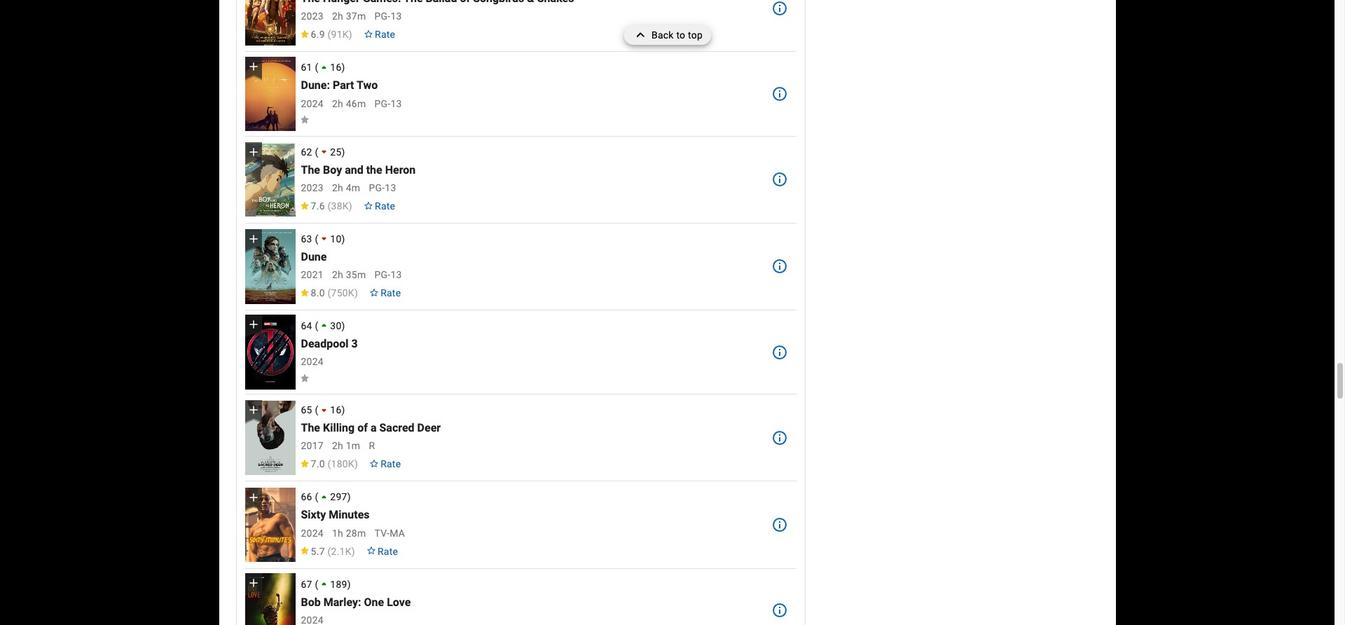 Task type: describe. For each thing, give the bounding box(es) containing it.
jason schwartzman, viola davis, peter dinklage, rachel zegler, josh andrés rivera, tom blyth, and hunter schafer in the hunger games: the ballad of songbirds & snakes (2023) image
[[245, 0, 295, 46]]

62 (
[[301, 146, 319, 157]]

sixty
[[301, 508, 326, 522]]

see more information about bob marley: one love image
[[772, 602, 788, 619]]

65
[[301, 405, 312, 416]]

) inside 'ranking 62' element
[[342, 146, 345, 157]]

back
[[652, 29, 674, 41]]

) down the 35m
[[355, 287, 358, 299]]

13 for the boy and the heron
[[385, 182, 396, 193]]

46m
[[346, 98, 366, 109]]

) inside ranking 66 'element'
[[347, 492, 351, 503]]

love
[[387, 595, 411, 609]]

66 (
[[301, 492, 319, 503]]

dune:
[[301, 79, 330, 92]]

arrow drop up image for deadpool 3
[[317, 319, 332, 333]]

ranking 65 element
[[301, 403, 763, 417]]

nicole kidman, colin farrell, and barry keoghan in the killing of a sacred deer (2017) image
[[245, 401, 295, 475]]

see more information about the killing of a sacred deer image
[[772, 429, 788, 446]]

62
[[301, 146, 312, 157]]

) inside ranking 67 element
[[347, 579, 351, 590]]

ma
[[390, 527, 405, 539]]

two
[[357, 79, 378, 92]]

7.0 ( 180k )
[[311, 459, 358, 470]]

top
[[688, 29, 703, 41]]

7.6 ( 38k )
[[311, 200, 352, 212]]

( for 5.7
[[328, 546, 331, 557]]

expand less image
[[632, 25, 652, 45]]

3
[[351, 337, 358, 350]]

the boy and the heron link
[[301, 163, 416, 176]]

rate button for sixty minutes
[[361, 539, 404, 564]]

( for 64
[[315, 320, 319, 332]]

star border inline image for the killing of a sacred deer
[[369, 460, 379, 468]]

add image for the boy and the heron
[[246, 145, 260, 159]]

arrow drop up image for bob marley: one love
[[317, 577, 332, 592]]

sacred
[[380, 421, 415, 435]]

ranking 66 element
[[301, 490, 763, 505]]

tv-
[[375, 527, 390, 539]]

to
[[677, 29, 686, 41]]

group for dune: part two
[[245, 57, 295, 131]]

pg- for dune
[[375, 269, 391, 280]]

2.1k
[[331, 546, 352, 557]]

dune link
[[301, 250, 327, 264]]

8.0
[[311, 287, 325, 299]]

( for 66
[[315, 492, 319, 503]]

66
[[301, 492, 312, 503]]

( for 61
[[315, 62, 319, 73]]

( for 7.6
[[328, 200, 331, 212]]

star border inline image for boy
[[364, 202, 374, 209]]

297
[[330, 492, 347, 503]]

( for 7.0
[[328, 459, 331, 470]]

star border inline image for minutes
[[366, 547, 376, 555]]

( for 67
[[315, 579, 319, 590]]

) inside ranking 63 element
[[342, 233, 345, 244]]

) down 2h 37m
[[349, 29, 352, 40]]

5.7 ( 2.1k )
[[311, 546, 355, 557]]

timothée chalamet and zendaya in dune: part two (2024) image
[[245, 57, 295, 131]]

2h for dune
[[332, 269, 343, 280]]

sixty minutes
[[301, 508, 370, 522]]

8.0 ( 750k )
[[311, 287, 358, 299]]

) inside ranking 65 element
[[342, 405, 345, 416]]

this title is currently not ratable element for deadpool 3
[[300, 373, 314, 384]]

bob marley: one love link
[[301, 595, 411, 609]]

marley:
[[324, 595, 361, 609]]

part
[[333, 79, 354, 92]]

6.9 ( 91k )
[[311, 29, 352, 40]]

) inside ranking 61 element
[[342, 62, 345, 73]]

tv-ma
[[375, 527, 405, 539]]

28m
[[346, 527, 366, 539]]

group for bob marley: one love
[[245, 573, 295, 625]]

7.0
[[311, 459, 325, 470]]

91k
[[331, 29, 349, 40]]

16 for part
[[330, 62, 342, 73]]

imdb rating: 7.0 element
[[300, 459, 358, 470]]

star inline image inside the imdb rating: 6.9 element
[[300, 30, 309, 38]]

star inline image for dune
[[300, 289, 309, 296]]

this title is currently not ratable image
[[300, 116, 309, 124]]

arrow drop down image for the boy and the heron
[[317, 144, 332, 159]]

) down 4m
[[349, 200, 352, 212]]

65 (
[[301, 405, 319, 416]]

moved up 189 in ranking element
[[317, 577, 347, 592]]

kingsley ben-adir in bob marley: one love (2024) image
[[245, 573, 295, 625]]

moved up 16 in ranking element
[[317, 60, 342, 75]]

5.7
[[311, 546, 325, 557]]

imdb rating: 7.6 element
[[300, 200, 352, 212]]

see more information about dune: part two image
[[772, 86, 788, 102]]

2h 37m
[[332, 11, 366, 22]]

rate for the killing of a sacred deer
[[381, 459, 401, 470]]

bob
[[301, 595, 321, 609]]

imdb rating: 8.0 element
[[300, 287, 358, 299]]

1h 28m
[[332, 527, 366, 539]]

add image for bob marley: one love
[[246, 576, 260, 590]]

imdb rating: 6.9 element
[[300, 29, 352, 40]]

heron
[[385, 163, 416, 176]]

star inline image for the boy and the heron
[[300, 202, 309, 209]]

2021
[[301, 269, 324, 280]]

imdb rating: 5.7 element
[[300, 546, 355, 557]]

arrow drop down image
[[317, 403, 332, 417]]

rate for sixty minutes
[[378, 546, 398, 557]]

16 for killing
[[330, 405, 342, 416]]

the boy and the heron
[[301, 163, 416, 176]]

ranking 63 element
[[301, 231, 763, 246]]

13 for dune
[[391, 269, 402, 280]]

pg- for the boy and the heron
[[369, 182, 385, 193]]

add image for dune: part two
[[246, 59, 260, 73]]

38k
[[331, 200, 349, 212]]

ranking 61 element
[[301, 60, 763, 75]]

pg- for dune: part two
[[375, 98, 391, 109]]

killing
[[323, 421, 355, 435]]

2017
[[301, 440, 324, 452]]

rate button for dune
[[364, 280, 407, 306]]

and
[[345, 163, 364, 176]]

6.9
[[311, 29, 325, 40]]

ranking 62 element
[[301, 144, 763, 159]]

4m
[[346, 182, 361, 193]]

63
[[301, 233, 312, 244]]

deadpool
[[301, 337, 349, 350]]

arrow drop down image for dune
[[317, 231, 332, 246]]

add image
[[246, 403, 260, 417]]

ranking 67 element
[[301, 577, 763, 592]]

2h 4m
[[332, 182, 361, 193]]

the killing of a sacred deer
[[301, 421, 441, 435]]

2h for the killing of a sacred deer
[[332, 440, 343, 452]]

bob marley: one love
[[301, 595, 411, 609]]

dune
[[301, 250, 327, 263]]

61 (
[[301, 62, 319, 73]]

rate right "91k"
[[375, 29, 395, 40]]

deadpool 3 link
[[301, 337, 358, 351]]



Task type: locate. For each thing, give the bounding box(es) containing it.
star border inline image down r
[[369, 460, 379, 468]]

star inline image for sixty minutes
[[300, 547, 309, 555]]

2 2023 from the top
[[301, 182, 324, 193]]

add image for sixty minutes
[[246, 490, 260, 504]]

2 arrow drop up image from the top
[[317, 319, 332, 333]]

( inside ranking 64 element
[[315, 320, 319, 332]]

2h 1m
[[332, 440, 361, 452]]

( right 5.7
[[328, 546, 331, 557]]

rate button for the killing of a sacred deer
[[364, 452, 407, 477]]

( right 8.0
[[328, 287, 331, 299]]

67 (
[[301, 579, 319, 590]]

rate down sacred
[[381, 459, 401, 470]]

this title is currently not ratable image
[[300, 374, 309, 382]]

this title is currently not ratable element up 62
[[300, 115, 314, 126]]

2h for dune: part two
[[332, 98, 343, 109]]

arrow drop up image right 64
[[317, 319, 332, 333]]

rate for the boy and the heron
[[375, 200, 395, 212]]

add image left 66
[[246, 490, 260, 504]]

this title is currently not ratable element up 65
[[300, 373, 314, 384]]

one
[[364, 595, 384, 609]]

pg- right 37m
[[375, 11, 391, 22]]

750k
[[331, 287, 355, 299]]

64 (
[[301, 320, 319, 332]]

1 add image from the top
[[246, 59, 260, 73]]

0 vertical spatial star inline image
[[300, 202, 309, 209]]

2024 up this title is currently not ratable icon
[[301, 356, 324, 367]]

1 this title is currently not ratable element from the top
[[300, 115, 314, 126]]

the for the boy and the heron
[[301, 163, 320, 176]]

2023 up 6.9
[[301, 11, 324, 22]]

4 add image from the top
[[246, 318, 260, 332]]

( inside ranking 63 element
[[315, 233, 319, 244]]

group for the killing of a sacred deer
[[245, 401, 295, 475]]

2024 up this title is currently not ratable image
[[301, 98, 324, 109]]

1 vertical spatial 2024
[[301, 356, 324, 367]]

star border inline image right 38k
[[364, 202, 374, 209]]

( right 65
[[315, 405, 319, 416]]

add image
[[246, 59, 260, 73], [246, 145, 260, 159], [246, 232, 260, 246], [246, 318, 260, 332], [246, 490, 260, 504], [246, 576, 260, 590]]

0 vertical spatial star border inline image
[[364, 202, 374, 209]]

2 2024 from the top
[[301, 356, 324, 367]]

2h for the boy and the heron
[[332, 182, 343, 193]]

add image left 63 on the top of page
[[246, 232, 260, 246]]

13 right 37m
[[391, 11, 402, 22]]

3 group from the top
[[245, 229, 295, 304]]

2024 down sixty
[[301, 527, 324, 539]]

1 2023 from the top
[[301, 11, 324, 22]]

( right 62
[[315, 146, 319, 157]]

star border inline image for dune
[[369, 289, 379, 296]]

add image down the jason schwartzman, viola davis, peter dinklage, rachel zegler, josh andrés rivera, tom blyth, and hunter schafer in the hunger games: the ballad of songbirds & snakes (2023) image at left
[[246, 59, 260, 73]]

add image for deadpool 3
[[246, 318, 260, 332]]

1 star inline image from the top
[[300, 202, 309, 209]]

group left 2021
[[245, 229, 295, 304]]

) up killing
[[342, 405, 345, 416]]

0 vertical spatial arrow drop down image
[[317, 144, 332, 159]]

1m
[[346, 440, 361, 452]]

1 vertical spatial arrow drop down image
[[317, 231, 332, 246]]

arrow drop up image right 67
[[317, 577, 332, 592]]

( right 7.0
[[328, 459, 331, 470]]

star border inline image down tv-
[[366, 547, 376, 555]]

group left sixty
[[245, 488, 295, 562]]

( right 7.6
[[328, 200, 331, 212]]

1 2024 from the top
[[301, 98, 324, 109]]

1 the from the top
[[301, 163, 320, 176]]

10
[[330, 233, 342, 244]]

add image left 62
[[246, 145, 260, 159]]

star inline image inside imdb rating: 8.0 "element"
[[300, 289, 309, 296]]

the boy and the heron (2023) image
[[245, 142, 295, 217]]

pg-13 right 37m
[[375, 11, 402, 22]]

3 2024 from the top
[[301, 527, 324, 539]]

pg-13 right the 35m
[[375, 269, 402, 280]]

the killing of a sacred deer link
[[301, 421, 441, 435]]

1 vertical spatial star inline image
[[300, 289, 309, 296]]

6 group from the top
[[245, 488, 295, 562]]

star inline image
[[300, 30, 309, 38], [300, 289, 309, 296], [300, 547, 309, 555]]

minutes
[[329, 508, 370, 522]]

rate down "tv-ma"
[[378, 546, 398, 557]]

1 vertical spatial 2023
[[301, 182, 324, 193]]

1 16 from the top
[[330, 62, 342, 73]]

13 right the 35m
[[391, 269, 402, 280]]

) up and
[[342, 146, 345, 157]]

13 down heron
[[385, 182, 396, 193]]

this title is currently not ratable element
[[300, 115, 314, 126], [300, 373, 314, 384]]

5 add image from the top
[[246, 490, 260, 504]]

the
[[301, 163, 320, 176], [301, 421, 320, 435]]

) down 38k
[[342, 233, 345, 244]]

4 group from the top
[[245, 315, 295, 390]]

1h
[[332, 527, 343, 539]]

of
[[358, 421, 368, 435]]

pg-13 for the boy and the heron
[[369, 182, 396, 193]]

deer
[[417, 421, 441, 435]]

13
[[391, 11, 402, 22], [391, 98, 402, 109], [385, 182, 396, 193], [391, 269, 402, 280]]

1 star inline image from the top
[[300, 30, 309, 38]]

moved up 30 in ranking element
[[317, 319, 342, 333]]

this title is currently not ratable element for dune: part two
[[300, 115, 314, 126]]

) down 1m in the bottom of the page
[[355, 459, 358, 470]]

2023 for 2h 4m
[[301, 182, 324, 193]]

1 2h from the top
[[332, 11, 343, 22]]

star border inline image right 750k at top left
[[369, 289, 379, 296]]

2h 35m
[[332, 269, 366, 280]]

0 vertical spatial 16
[[330, 62, 342, 73]]

63 (
[[301, 233, 319, 244]]

0 vertical spatial arrow drop up image
[[317, 60, 332, 75]]

ranking 64 element
[[301, 319, 763, 333]]

rate button for the boy and the heron
[[358, 193, 401, 219]]

moved down 16 in ranking element
[[317, 403, 342, 417]]

javier bardem, josh brolin, rebecca ferguson, jason momoa, sharon duncan-brewster, oscar isaac, timothée chalamet, and zendaya in dune (2021) image
[[245, 229, 295, 304]]

pg-13
[[375, 11, 402, 22], [375, 98, 402, 109], [369, 182, 396, 193], [375, 269, 402, 280]]

2023 up 7.6
[[301, 182, 324, 193]]

( inside ranking 67 element
[[315, 579, 319, 590]]

2024 for sixty minutes
[[301, 527, 324, 539]]

see more information about sixty minutes image
[[772, 517, 788, 533]]

2 this title is currently not ratable element from the top
[[300, 373, 314, 384]]

1 vertical spatial star border inline image
[[366, 547, 376, 555]]

3 add image from the top
[[246, 232, 260, 246]]

group left this title is currently not ratable icon
[[245, 315, 295, 390]]

add image for dune
[[246, 232, 260, 246]]

group for deadpool 3
[[245, 315, 295, 390]]

the for the killing of a sacred deer
[[301, 421, 320, 435]]

0 vertical spatial star border inline image
[[364, 30, 374, 38]]

rate
[[375, 29, 395, 40], [375, 200, 395, 212], [381, 287, 401, 299], [381, 459, 401, 470], [378, 546, 398, 557]]

2023 for 2h 37m
[[301, 11, 324, 22]]

moved up 297 in ranking element
[[317, 490, 347, 505]]

the down 65 (
[[301, 421, 320, 435]]

group left 62
[[245, 142, 295, 217]]

( for 63
[[315, 233, 319, 244]]

2 star inline image from the top
[[300, 289, 309, 296]]

star inline image for the killing of a sacred deer
[[300, 460, 309, 468]]

37m
[[346, 11, 366, 22]]

arrow drop down image right 62
[[317, 144, 332, 159]]

back to top button
[[624, 25, 711, 45]]

(
[[328, 29, 331, 40], [315, 62, 319, 73], [315, 146, 319, 157], [328, 200, 331, 212], [315, 233, 319, 244], [328, 287, 331, 299], [315, 320, 319, 332], [315, 405, 319, 416], [328, 459, 331, 470], [315, 492, 319, 503], [328, 546, 331, 557], [315, 579, 319, 590]]

star inline image inside 'imdb rating: 5.7' "element"
[[300, 547, 309, 555]]

ryan reynolds and hugh jackman in deadpool 3 (2024) image
[[245, 315, 295, 390]]

star inline image left 7.0
[[300, 460, 309, 468]]

( inside ranking 66 'element'
[[315, 492, 319, 503]]

6 add image from the top
[[246, 576, 260, 590]]

arrow drop up image
[[317, 490, 332, 505]]

1 vertical spatial this title is currently not ratable element
[[300, 373, 314, 384]]

5 2h from the top
[[332, 440, 343, 452]]

2 arrow drop down image from the top
[[317, 231, 332, 246]]

1 arrow drop down image from the top
[[317, 144, 332, 159]]

pg-13 down two
[[375, 98, 402, 109]]

1 group from the top
[[245, 57, 295, 131]]

see more information about the hunger games: the ballad of songbirds & snakes image
[[772, 0, 788, 17]]

dune: part two link
[[301, 79, 378, 92]]

61
[[301, 62, 312, 73]]

( right 67
[[315, 579, 319, 590]]

see more information about dune image
[[772, 258, 788, 275]]

( right 61
[[315, 62, 319, 73]]

3 2h from the top
[[332, 182, 343, 193]]

arrow drop down image
[[317, 144, 332, 159], [317, 231, 332, 246]]

a
[[371, 421, 377, 435]]

pg- right the 35m
[[375, 269, 391, 280]]

64
[[301, 320, 312, 332]]

30
[[330, 320, 342, 332]]

group left '2017'
[[245, 401, 295, 475]]

( right 64
[[315, 320, 319, 332]]

16 inside moved down 16 in ranking element
[[330, 405, 342, 416]]

add image left 64
[[246, 318, 260, 332]]

( right 66
[[315, 492, 319, 503]]

2 the from the top
[[301, 421, 320, 435]]

( inside ranking 61 element
[[315, 62, 319, 73]]

2h 46m
[[332, 98, 366, 109]]

1 vertical spatial the
[[301, 421, 320, 435]]

2h down dune: part two link
[[332, 98, 343, 109]]

16
[[330, 62, 342, 73], [330, 405, 342, 416]]

see more information about deadpool 3 image
[[772, 344, 788, 361]]

16 up dune: part two
[[330, 62, 342, 73]]

deadpool 3 2024
[[301, 337, 358, 367]]

star inline image left 8.0
[[300, 289, 309, 296]]

2 vertical spatial arrow drop up image
[[317, 577, 332, 592]]

group
[[245, 57, 295, 131], [245, 142, 295, 217], [245, 229, 295, 304], [245, 315, 295, 390], [245, 401, 295, 475], [245, 488, 295, 562], [245, 573, 295, 625]]

back to top
[[652, 29, 703, 41]]

7 group from the top
[[245, 573, 295, 625]]

rate right 750k at top left
[[381, 287, 401, 299]]

add image left 67
[[246, 576, 260, 590]]

pg-
[[375, 11, 391, 22], [375, 98, 391, 109], [369, 182, 385, 193], [375, 269, 391, 280]]

13 right 46m
[[391, 98, 402, 109]]

2 2h from the top
[[332, 98, 343, 109]]

rate down the the
[[375, 200, 395, 212]]

) down '28m'
[[352, 546, 355, 557]]

2 group from the top
[[245, 142, 295, 217]]

2 star inline image from the top
[[300, 460, 309, 468]]

dune: part two
[[301, 79, 378, 92]]

5 group from the top
[[245, 401, 295, 475]]

star inline image inside imdb rating: 7.0 element
[[300, 460, 309, 468]]

2024 inside deadpool 3 2024
[[301, 356, 324, 367]]

7.6
[[311, 200, 325, 212]]

189
[[330, 579, 347, 590]]

( right 63 on the top of page
[[315, 233, 319, 244]]

moved down 10 in ranking element
[[317, 231, 342, 246]]

16 inside moved up 16 in ranking element
[[330, 62, 342, 73]]

pg-13 for dune
[[375, 269, 402, 280]]

2 vertical spatial star inline image
[[300, 547, 309, 555]]

3 star inline image from the top
[[300, 547, 309, 555]]

pg- down two
[[375, 98, 391, 109]]

star border inline image
[[364, 30, 374, 38], [369, 289, 379, 296], [369, 460, 379, 468]]

25
[[330, 146, 342, 157]]

star inline image left 6.9
[[300, 30, 309, 38]]

arrow drop up image for dune: part two
[[317, 60, 332, 75]]

arrow drop down image right 63 on the top of page
[[317, 231, 332, 246]]

2023
[[301, 11, 324, 22], [301, 182, 324, 193]]

) inside ranking 64 element
[[342, 320, 345, 332]]

arrow drop up image
[[317, 60, 332, 75], [317, 319, 332, 333], [317, 577, 332, 592]]

2 vertical spatial 2024
[[301, 527, 324, 539]]

1 vertical spatial arrow drop up image
[[317, 319, 332, 333]]

star border inline image
[[364, 202, 374, 209], [366, 547, 376, 555]]

star inline image inside the imdb rating: 7.6 element
[[300, 202, 309, 209]]

rate button
[[358, 22, 401, 47], [358, 193, 401, 219], [364, 280, 407, 306], [364, 452, 407, 477], [361, 539, 404, 564]]

0 vertical spatial 2024
[[301, 98, 324, 109]]

pg-13 for dune: part two
[[375, 98, 402, 109]]

16 up killing
[[330, 405, 342, 416]]

2 vertical spatial star border inline image
[[369, 460, 379, 468]]

group left 67
[[245, 573, 295, 625]]

2h left 4m
[[332, 182, 343, 193]]

2h left 37m
[[332, 11, 343, 22]]

group for the boy and the heron
[[245, 142, 295, 217]]

( for 8.0
[[328, 287, 331, 299]]

35m
[[346, 269, 366, 280]]

1 vertical spatial 16
[[330, 405, 342, 416]]

group for dune
[[245, 229, 295, 304]]

moved down 25 in ranking element
[[317, 144, 342, 159]]

star inline image
[[300, 202, 309, 209], [300, 460, 309, 468]]

1 arrow drop up image from the top
[[317, 60, 332, 75]]

2024 for dune: part two
[[301, 98, 324, 109]]

) up deadpool 3 link
[[342, 320, 345, 332]]

the down 62 (
[[301, 163, 320, 176]]

( for 6.9
[[328, 29, 331, 40]]

r
[[369, 440, 375, 452]]

boy
[[323, 163, 342, 176]]

pg-13 down the the
[[369, 182, 396, 193]]

)
[[349, 29, 352, 40], [342, 62, 345, 73], [342, 146, 345, 157], [349, 200, 352, 212], [342, 233, 345, 244], [355, 287, 358, 299], [342, 320, 345, 332], [342, 405, 345, 416], [355, 459, 358, 470], [347, 492, 351, 503], [352, 546, 355, 557], [347, 579, 351, 590]]

( right 6.9
[[328, 29, 331, 40]]

180k
[[331, 459, 355, 470]]

0 vertical spatial this title is currently not ratable element
[[300, 115, 314, 126]]

sixty minutes link
[[301, 508, 370, 522]]

group left this title is currently not ratable image
[[245, 57, 295, 131]]

star inline image left 5.7
[[300, 547, 309, 555]]

( for 62
[[315, 146, 319, 157]]

2 add image from the top
[[246, 145, 260, 159]]

see more information about the boy and the heron image
[[772, 171, 788, 188]]

67
[[301, 579, 312, 590]]

2h left the 35m
[[332, 269, 343, 280]]

) up marley:
[[347, 579, 351, 590]]

2 16 from the top
[[330, 405, 342, 416]]

the
[[366, 163, 382, 176]]

( inside 'ranking 62' element
[[315, 146, 319, 157]]

1 vertical spatial star inline image
[[300, 460, 309, 468]]

0 vertical spatial star inline image
[[300, 30, 309, 38]]

3 arrow drop up image from the top
[[317, 577, 332, 592]]

pg- down the the
[[369, 182, 385, 193]]

star border inline image down 37m
[[364, 30, 374, 38]]

rate for dune
[[381, 287, 401, 299]]

0 vertical spatial the
[[301, 163, 320, 176]]

star inline image left 7.6
[[300, 202, 309, 209]]

group for sixty minutes
[[245, 488, 295, 562]]

arrow drop up image right 61
[[317, 60, 332, 75]]

( for 65
[[315, 405, 319, 416]]

4 2h from the top
[[332, 269, 343, 280]]

2024
[[301, 98, 324, 109], [301, 356, 324, 367], [301, 527, 324, 539]]

0 vertical spatial 2023
[[301, 11, 324, 22]]

) up minutes
[[347, 492, 351, 503]]

2h left 1m in the bottom of the page
[[332, 440, 343, 452]]

sixty minutes (2024) image
[[245, 488, 295, 562]]

) up part on the top of the page
[[342, 62, 345, 73]]

1 vertical spatial star border inline image
[[369, 289, 379, 296]]

13 for dune: part two
[[391, 98, 402, 109]]

2h
[[332, 11, 343, 22], [332, 98, 343, 109], [332, 182, 343, 193], [332, 269, 343, 280], [332, 440, 343, 452]]

( inside ranking 65 element
[[315, 405, 319, 416]]



Task type: vqa. For each thing, say whether or not it's contained in the screenshot.
Explore Movies & TV shows
no



